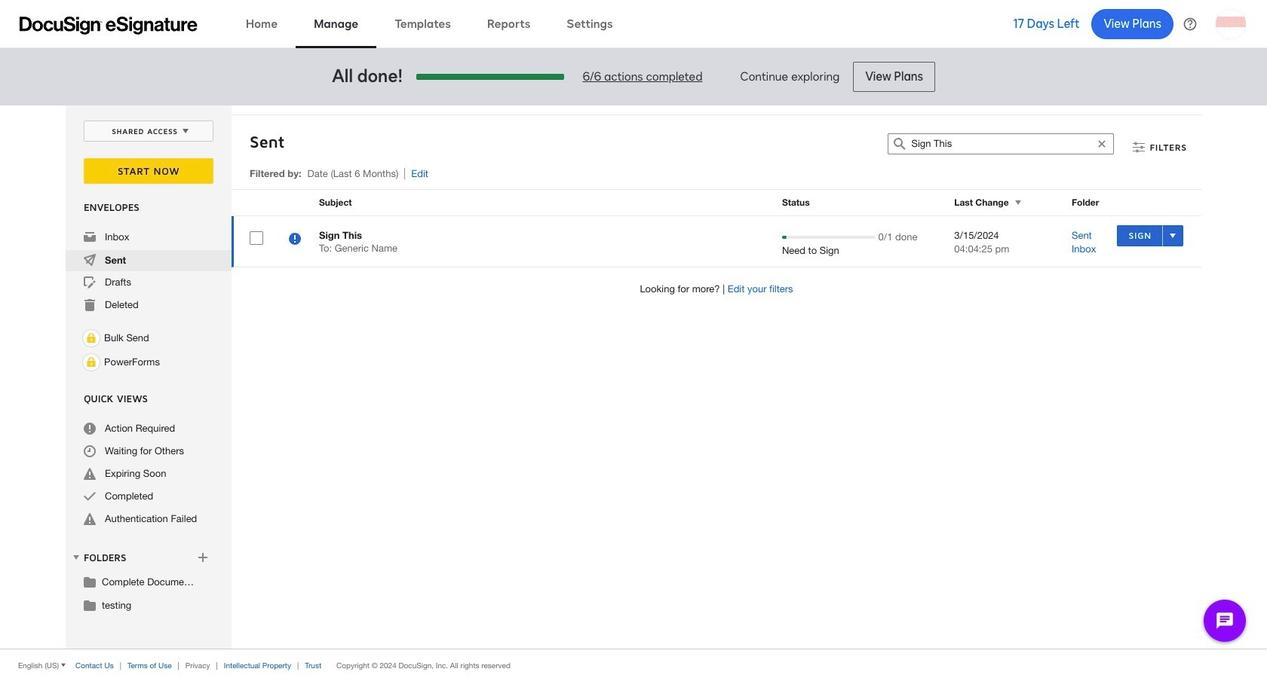 Task type: describe. For each thing, give the bounding box(es) containing it.
more info region
[[0, 650, 1267, 682]]

docusign esignature image
[[20, 16, 198, 34]]

action required image
[[84, 423, 96, 435]]

lock image
[[82, 354, 100, 372]]

draft image
[[84, 277, 96, 289]]

2 alert image from the top
[[84, 514, 96, 526]]

1 alert image from the top
[[84, 468, 96, 481]]

your uploaded profile image image
[[1216, 9, 1246, 39]]

folder image
[[84, 600, 96, 612]]



Task type: locate. For each thing, give the bounding box(es) containing it.
alert image down clock image
[[84, 468, 96, 481]]

completed image
[[84, 491, 96, 503]]

folder image
[[84, 576, 96, 588]]

alert image down completed image
[[84, 514, 96, 526]]

alert image
[[84, 468, 96, 481], [84, 514, 96, 526]]

1 vertical spatial alert image
[[84, 514, 96, 526]]

Search Sent and Folders text field
[[912, 134, 1091, 154]]

clock image
[[84, 446, 96, 458]]

lock image
[[82, 330, 100, 348]]

inbox image
[[84, 232, 96, 244]]

trash image
[[84, 299, 96, 312]]

secondary navigation region
[[66, 106, 1206, 650]]

view folders image
[[70, 552, 82, 564]]

0 vertical spatial alert image
[[84, 468, 96, 481]]

need to sign image
[[289, 233, 301, 247]]

sent image
[[84, 254, 96, 266]]



Task type: vqa. For each thing, say whether or not it's contained in the screenshot.
lock icon to the bottom
yes



